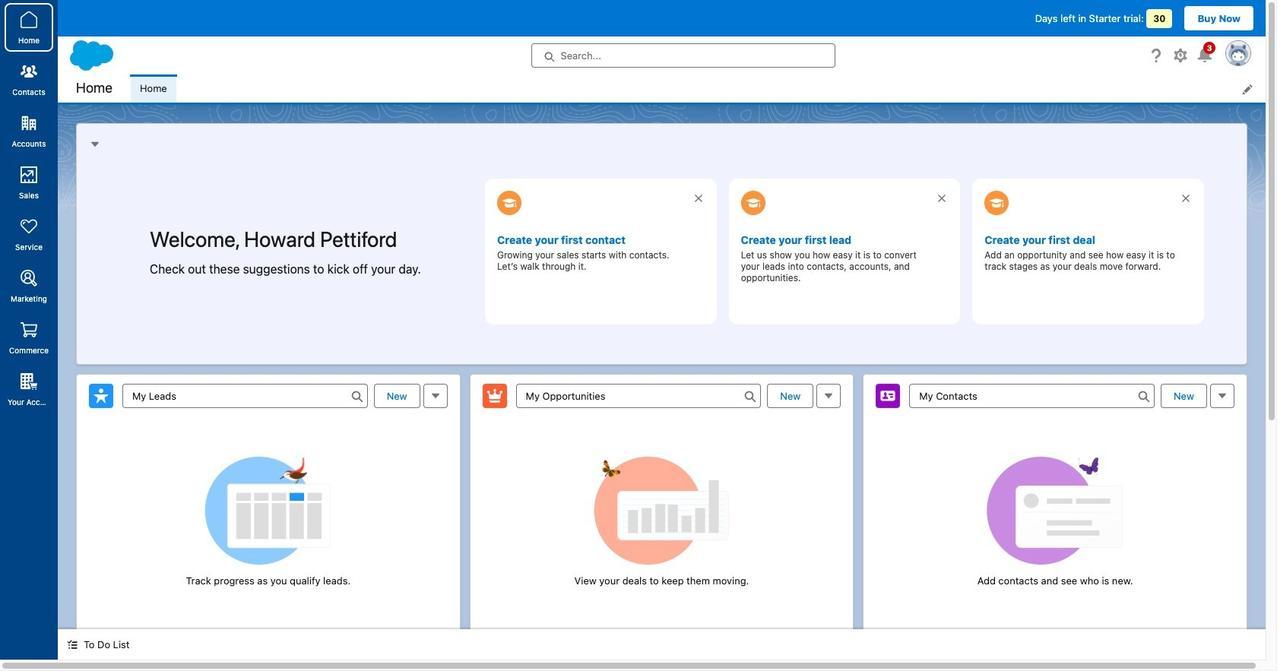 Task type: vqa. For each thing, say whether or not it's contained in the screenshot.
Select list display icon
no



Task type: locate. For each thing, give the bounding box(es) containing it.
2 select an option text field from the left
[[516, 384, 762, 408]]

0 horizontal spatial select an option text field
[[122, 384, 368, 408]]

list
[[131, 75, 1266, 103]]

Select an Option text field
[[122, 384, 368, 408], [516, 384, 762, 408]]

text default image
[[67, 640, 78, 650]]

1 horizontal spatial select an option text field
[[516, 384, 762, 408]]



Task type: describe. For each thing, give the bounding box(es) containing it.
1 select an option text field from the left
[[122, 384, 368, 408]]



